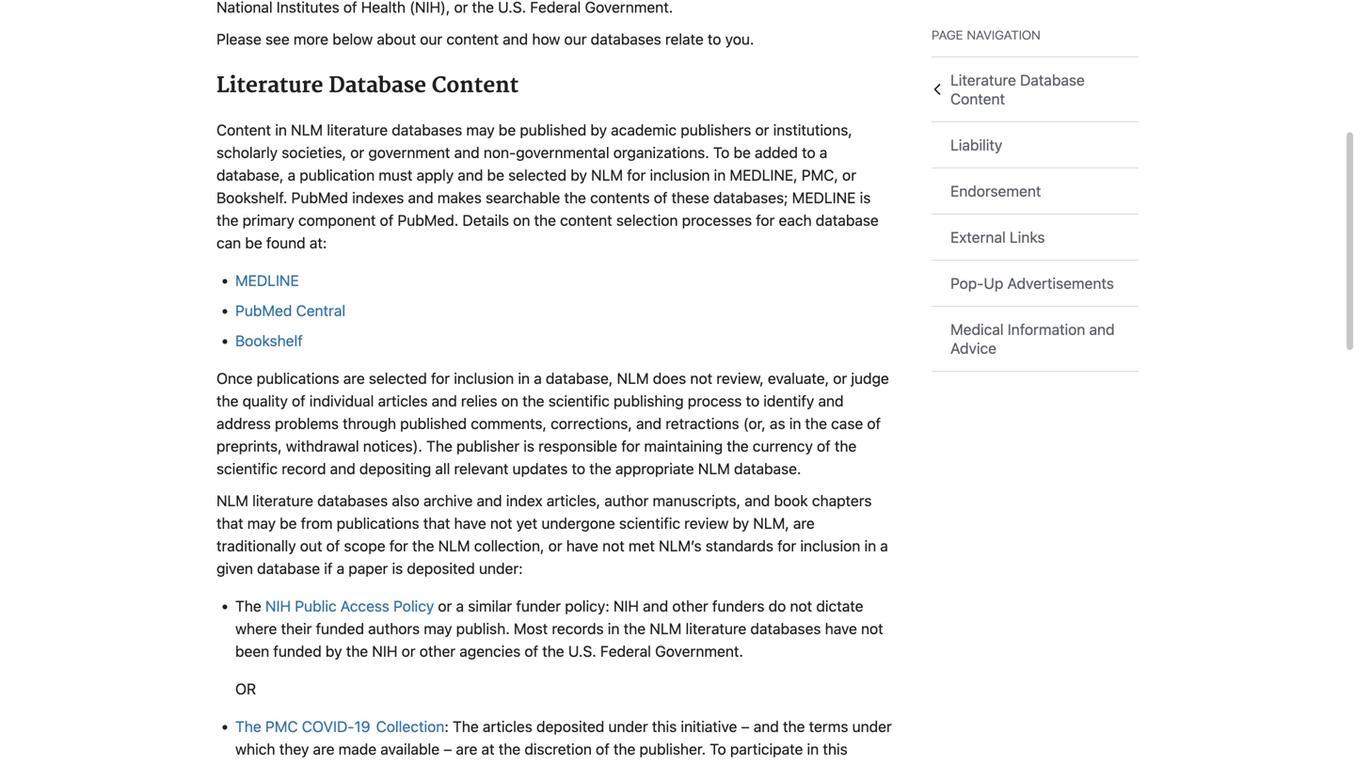 Task type: locate. For each thing, give the bounding box(es) containing it.
or inside once publications are selected for inclusion in a database, nlm does not review,         evaluate, or judge the quality of individual articles and relies on the scientific         publishing process to identify and address problems through published comments,         corrections, and retractions (or, as in the case of preprints, withdrawal notices). the         publisher is responsible for maintaining the currency of the scientific record and         depositing all relevant updates to the appropriate nlm database.
[[833, 369, 847, 387]]

1 vertical spatial database
[[257, 559, 320, 577]]

to down publishers
[[713, 143, 730, 161]]

be up medline,
[[734, 143, 751, 161]]

medical information and advice
[[951, 320, 1115, 357]]

1 vertical spatial scope
[[559, 763, 600, 765]]

the
[[564, 189, 586, 206], [216, 211, 239, 229], [534, 211, 556, 229], [216, 392, 239, 410], [522, 392, 545, 410], [805, 415, 827, 432], [727, 437, 749, 455], [835, 437, 857, 455], [589, 460, 612, 478], [412, 537, 434, 555], [624, 620, 646, 638], [346, 642, 368, 660], [542, 642, 564, 660], [783, 718, 805, 735], [499, 740, 521, 758], [614, 740, 636, 758], [773, 763, 795, 765]]

review,
[[717, 369, 764, 387]]

medline inside content in nlm literature databases may be published by academic publishers or         institutions, scholarly societies, or government and non-governmental organizations. to         be added to a database, a publication must apply and be selected by nlm for inclusion in         medline, pmc, or bookshelf. pubmed indexes and makes searchable the contents of these         databases; medline is the primary component of pubmed. details on the content selection         processes for each database can be found at:
[[792, 189, 856, 206]]

1 horizontal spatial our
[[564, 30, 587, 48]]

by inside nlm literature databases also archive and index articles, author manuscripts, and book         chapters that may be from publications that have not yet undergone scientific review by         nlm, are traditionally out of scope for the nlm collection, or have not met nlm's         standards for inclusion in a given database if a paper is deposited under:
[[733, 514, 749, 532]]

0 vertical spatial articles
[[378, 392, 428, 410]]

of inside : the articles deposited under this initiative             – and the terms under which they are made available – are at the discretion of the             publisher. to participate in this collaboration, a publisher must have journals in             scope and eligible for inclusion the n
[[596, 740, 610, 758]]

0 horizontal spatial other
[[420, 642, 456, 660]]

the
[[426, 437, 453, 455], [235, 597, 261, 615], [235, 718, 261, 735], [453, 718, 479, 735]]

identify
[[764, 392, 814, 410]]

1 vertical spatial published
[[400, 415, 467, 432]]

databases inside or a             similar funder policy: nih and other funders do not dictate where their funded             authors may publish. most records in the nlm literature databases have not been             funded by the nih or other agencies of the u.s. federal government.
[[751, 620, 821, 638]]

to
[[713, 143, 730, 161], [710, 740, 726, 758]]

1 vertical spatial other
[[420, 642, 456, 660]]

selected inside once publications are selected for inclusion in a database, nlm does not review,         evaluate, or judge the quality of individual articles and relies on the scientific         publishing process to identify and address problems through published comments,         corrections, and retractions (or, as in the case of preprints, withdrawal notices). the         publisher is responsible for maintaining the currency of the scientific record and         depositing all relevant updates to the appropriate nlm database.
[[369, 369, 427, 387]]

in down chapters
[[864, 537, 876, 555]]

nlm up societies,
[[291, 121, 323, 139]]

selected up searchable
[[508, 166, 567, 184]]

and right information
[[1090, 320, 1115, 338]]

0 vertical spatial to
[[713, 143, 730, 161]]

depositing
[[359, 460, 431, 478]]

details
[[463, 211, 509, 229]]

0 vertical spatial scientific
[[548, 392, 610, 410]]

to inside : the articles deposited under this initiative             – and the terms under which they are made available – are at the discretion of the             publisher. to participate in this collaboration, a publisher must have journals in             scope and eligible for inclusion the n
[[710, 740, 726, 758]]

databases down do
[[751, 620, 821, 638]]

inclusion inside content in nlm literature databases may be published by academic publishers or         institutions, scholarly societies, or government and non-governmental organizations. to         be added to a database, a publication must apply and be selected by nlm for inclusion in         medline, pmc, or bookshelf. pubmed indexes and makes searchable the contents of these         databases; medline is the primary component of pubmed. details on the content selection         processes for each database can be found at:
[[650, 166, 710, 184]]

other down authors
[[420, 642, 456, 660]]

pubmed inside content in nlm literature databases may be published by academic publishers or         institutions, scholarly societies, or government and non-governmental organizations. to         be added to a database, a publication must apply and be selected by nlm for inclusion in         medline, pmc, or bookshelf. pubmed indexes and makes searchable the contents of these         databases; medline is the primary component of pubmed. details on the content selection         processes for each database can be found at:
[[291, 189, 348, 206]]

of down most on the left of page
[[525, 642, 538, 660]]

medline,
[[730, 166, 798, 184]]

0 vertical spatial publications
[[257, 369, 339, 387]]

0 vertical spatial publisher
[[456, 437, 520, 455]]

database inside literature database content
[[1020, 71, 1085, 89]]

selected inside content in nlm literature databases may be published by academic publishers or         institutions, scholarly societies, or government and non-governmental organizations. to         be added to a database, a publication must apply and be selected by nlm for inclusion in         medline, pmc, or bookshelf. pubmed indexes and makes searchable the contents of these         databases; medline is the primary component of pubmed. details on the content selection         processes for each database can be found at:
[[508, 166, 567, 184]]

0 vertical spatial on
[[513, 211, 530, 229]]

0 horizontal spatial articles
[[378, 392, 428, 410]]

database down out
[[257, 559, 320, 577]]

publishers
[[681, 121, 751, 139]]

which
[[235, 740, 275, 758]]

may down policy at the left bottom of the page
[[424, 620, 452, 638]]

1 horizontal spatial –
[[741, 718, 750, 735]]

in up federal
[[608, 620, 620, 638]]

of down indexes on the top left
[[380, 211, 394, 229]]

not right do
[[790, 597, 812, 615]]

at
[[481, 740, 495, 758]]

publish.
[[456, 620, 510, 638]]

pubmed
[[291, 189, 348, 206], [235, 302, 292, 319]]

1 horizontal spatial literature
[[951, 71, 1016, 89]]

2 horizontal spatial literature
[[686, 620, 747, 638]]

our right about
[[420, 30, 443, 48]]

or
[[755, 121, 769, 139], [350, 143, 364, 161], [842, 166, 857, 184], [833, 369, 847, 387], [548, 537, 562, 555], [438, 597, 452, 615], [402, 642, 416, 660]]

retractions
[[666, 415, 739, 432]]

2 under from the left
[[852, 718, 892, 735]]

0 horizontal spatial database
[[257, 559, 320, 577]]

or inside nlm literature databases also archive and index articles, author manuscripts, and book         chapters that may be from publications that have not yet undergone scientific review by         nlm, are traditionally out of scope for the nlm collection, or have not met nlm's         standards for inclusion in a given database if a paper is deposited under:
[[548, 537, 562, 555]]

0 vertical spatial database,
[[216, 166, 284, 184]]

1 vertical spatial funded
[[273, 642, 322, 660]]

nih up the their
[[265, 597, 291, 615]]

1 vertical spatial must
[[411, 763, 445, 765]]

1 horizontal spatial database
[[1020, 71, 1085, 89]]

publishing
[[614, 392, 684, 410]]

pop-
[[951, 274, 984, 292]]

nlm inside or a             similar funder policy: nih and other funders do not dictate where their funded             authors may publish. most records in the nlm literature databases have not been             funded by the nih or other agencies of the u.s. federal government.
[[650, 620, 682, 638]]

database,
[[216, 166, 284, 184], [546, 369, 613, 387]]

added
[[755, 143, 798, 161]]

links
[[1010, 228, 1045, 246]]

is inside nlm literature databases also archive and index articles, author manuscripts, and book         chapters that may be from publications that have not yet undergone scientific review by         nlm, are traditionally out of scope for the nlm collection, or have not met nlm's         standards for inclusion in a given database if a paper is deposited under:
[[392, 559, 403, 577]]

does
[[653, 369, 686, 387]]

2 horizontal spatial content
[[951, 90, 1005, 108]]

that up traditionally at the bottom left of the page
[[216, 514, 243, 532]]

1 horizontal spatial selected
[[508, 166, 567, 184]]

deposited inside : the articles deposited under this initiative             – and the terms under which they are made available – are at the discretion of the             publisher. to participate in this collaboration, a publisher must have journals in             scope and eligible for inclusion the n
[[536, 718, 605, 735]]

nih public access policy link
[[265, 597, 434, 615]]

0 vertical spatial published
[[520, 121, 587, 139]]

0 horizontal spatial –
[[444, 740, 452, 758]]

1 horizontal spatial database,
[[546, 369, 613, 387]]

0 vertical spatial must
[[379, 166, 413, 184]]

selected up through
[[369, 369, 427, 387]]

– up participate
[[741, 718, 750, 735]]

in
[[275, 121, 287, 139], [714, 166, 726, 184], [518, 369, 530, 387], [789, 415, 801, 432], [864, 537, 876, 555], [608, 620, 620, 638], [807, 740, 819, 758], [543, 763, 555, 765]]

articles inside once publications are selected for inclusion in a database, nlm does not review,         evaluate, or judge the quality of individual articles and relies on the scientific         publishing process to identify and address problems through published comments,         corrections, and retractions (or, as in the case of preprints, withdrawal notices). the         publisher is responsible for maintaining the currency of the scientific record and         depositing all relevant updates to the appropriate nlm database.
[[378, 392, 428, 410]]

0 vertical spatial is
[[860, 189, 871, 206]]

this up the publisher.
[[652, 718, 677, 735]]

inclusion inside nlm literature databases also archive and index articles, author manuscripts, and book         chapters that may be from publications that have not yet undergone scientific review by         nlm, are traditionally out of scope for the nlm collection, or have not met nlm's         standards for inclusion in a given database if a paper is deposited under:
[[800, 537, 861, 555]]

1 horizontal spatial literature
[[327, 121, 388, 139]]

0 horizontal spatial deposited
[[407, 559, 475, 577]]

articles up at
[[483, 718, 533, 735]]

1 vertical spatial selected
[[369, 369, 427, 387]]

scope
[[344, 537, 386, 555], [559, 763, 600, 765]]

1 horizontal spatial may
[[424, 620, 452, 638]]

nlm up publishing
[[617, 369, 649, 387]]

inclusion
[[650, 166, 710, 184], [454, 369, 514, 387], [800, 537, 861, 555], [709, 763, 769, 765]]

literature down see
[[216, 73, 323, 99]]

yet
[[517, 514, 538, 532]]

0 vertical spatial literature
[[327, 121, 388, 139]]

and left eligible
[[604, 763, 630, 765]]

1 horizontal spatial this
[[823, 740, 848, 758]]

scope up paper
[[344, 537, 386, 555]]

the down responsible
[[589, 460, 612, 478]]

the inside once publications are selected for inclusion in a database, nlm does not review,         evaluate, or judge the quality of individual articles and relies on the scientific         publishing process to identify and address problems through published comments,         corrections, and retractions (or, as in the case of preprints, withdrawal notices). the         publisher is responsible for maintaining the currency of the scientific record and         depositing all relevant updates to the appropriate nlm database.
[[426, 437, 453, 455]]

have down dictate
[[825, 620, 857, 638]]

0 horizontal spatial literature
[[252, 492, 313, 510]]

0 horizontal spatial under
[[609, 718, 648, 735]]

have down "undergone"
[[566, 537, 599, 555]]

0 horizontal spatial database,
[[216, 166, 284, 184]]

is inside once publications are selected for inclusion in a database, nlm does not review,         evaluate, or judge the quality of individual articles and relies on the scientific         publishing process to identify and address problems through published comments,         corrections, and retractions (or, as in the case of preprints, withdrawal notices). the         publisher is responsible for maintaining the currency of the scientific record and         depositing all relevant updates to the appropriate nlm database.
[[524, 437, 535, 455]]

0 vertical spatial deposited
[[407, 559, 475, 577]]

2 vertical spatial is
[[392, 559, 403, 577]]

not down dictate
[[861, 620, 884, 638]]

0 vertical spatial database
[[816, 211, 879, 229]]

2 horizontal spatial nih
[[614, 597, 639, 615]]

is
[[860, 189, 871, 206], [524, 437, 535, 455], [392, 559, 403, 577]]

literature down page navigation
[[951, 71, 1016, 89]]

content inside content in nlm literature databases may be published by academic publishers or         institutions, scholarly societies, or government and non-governmental organizations. to         be added to a database, a publication must apply and be selected by nlm for inclusion in         medline, pmc, or bookshelf. pubmed indexes and makes searchable the contents of these         databases; medline is the primary component of pubmed. details on the content selection         processes for each database can be found at:
[[560, 211, 612, 229]]

our right how
[[564, 30, 587, 48]]

the right :
[[453, 718, 479, 735]]

must
[[379, 166, 413, 184], [411, 763, 445, 765]]

is inside content in nlm literature databases may be published by academic publishers or         institutions, scholarly societies, or government and non-governmental organizations. to         be added to a database, a publication must apply and be selected by nlm for inclusion in         medline, pmc, or bookshelf. pubmed indexes and makes searchable the contents of these         databases; medline is the primary component of pubmed. details on the content selection         processes for each database can be found at:
[[860, 189, 871, 206]]

1 horizontal spatial publisher
[[456, 437, 520, 455]]

and left non-
[[454, 143, 480, 161]]

selected
[[508, 166, 567, 184], [369, 369, 427, 387]]

more
[[294, 30, 329, 48]]

external links link
[[932, 215, 1139, 260]]

1 horizontal spatial deposited
[[536, 718, 605, 735]]

articles
[[378, 392, 428, 410], [483, 718, 533, 735]]

not up collection,
[[490, 514, 513, 532]]

in inside or a             similar funder policy: nih and other funders do not dictate where their funded             authors may publish. most records in the nlm literature databases have not been             funded by the nih or other agencies of the u.s. federal government.
[[608, 620, 620, 638]]

1 vertical spatial may
[[247, 514, 276, 532]]

1 horizontal spatial content
[[560, 211, 612, 229]]

1 vertical spatial articles
[[483, 718, 533, 735]]

1 vertical spatial this
[[823, 740, 848, 758]]

1 horizontal spatial database
[[816, 211, 879, 229]]

by up standards
[[733, 514, 749, 532]]

advertisements
[[1008, 274, 1114, 292]]

inclusion down participate
[[709, 763, 769, 765]]

1 horizontal spatial under
[[852, 718, 892, 735]]

collection,
[[474, 537, 544, 555]]

funded down the nih public access policy
[[316, 620, 364, 638]]

0 vertical spatial may
[[466, 121, 495, 139]]

0 vertical spatial content
[[447, 30, 499, 48]]

may inside or a             similar funder policy: nih and other funders do not dictate where their funded             authors may publish. most records in the nlm literature databases have not been             funded by the nih or other agencies of the u.s. federal government.
[[424, 620, 452, 638]]

may inside content in nlm literature databases may be published by academic publishers or         institutions, scholarly societies, or government and non-governmental organizations. to         be added to a database, a publication must apply and be selected by nlm for inclusion in         medline, pmc, or bookshelf. pubmed indexes and makes searchable the contents of these         databases; medline is the primary component of pubmed. details on the content selection         processes for each database can be found at:
[[466, 121, 495, 139]]

0 horizontal spatial publisher
[[344, 763, 407, 765]]

1 vertical spatial scientific
[[216, 460, 278, 478]]

may
[[466, 121, 495, 139], [247, 514, 276, 532], [424, 620, 452, 638]]

funders
[[712, 597, 765, 615]]

0 horizontal spatial literature database content
[[216, 73, 519, 99]]

be inside nlm literature databases also archive and index articles, author manuscripts, and book         chapters that may be from publications that have not yet undergone scientific review by         nlm, are traditionally out of scope for the nlm collection, or have not met nlm's         standards for inclusion in a given database if a paper is deposited under:
[[280, 514, 297, 532]]

0 horizontal spatial our
[[420, 30, 443, 48]]

or
[[235, 680, 256, 698]]

on down searchable
[[513, 211, 530, 229]]

eligible
[[633, 763, 682, 765]]

2 vertical spatial literature
[[686, 620, 747, 638]]

0 horizontal spatial published
[[400, 415, 467, 432]]

to up (or,
[[746, 392, 760, 410]]

to
[[708, 30, 721, 48], [802, 143, 816, 161], [746, 392, 760, 410], [572, 460, 586, 478]]

– down :
[[444, 740, 452, 758]]

the up the 'journals'
[[499, 740, 521, 758]]

content inside content in nlm literature databases may be published by academic publishers or         institutions, scholarly societies, or government and non-governmental organizations. to         be added to a database, a publication must apply and be selected by nlm for inclusion in         medline, pmc, or bookshelf. pubmed indexes and makes searchable the contents of these         databases; medline is the primary component of pubmed. details on the content selection         processes for each database can be found at:
[[216, 121, 271, 139]]

0 vertical spatial selected
[[508, 166, 567, 184]]

1 horizontal spatial literature database content
[[951, 71, 1085, 108]]

1 horizontal spatial published
[[520, 121, 587, 139]]

to inside content in nlm literature databases may be published by academic publishers or         institutions, scholarly societies, or government and non-governmental organizations. to         be added to a database, a publication must apply and be selected by nlm for inclusion in         medline, pmc, or bookshelf. pubmed indexes and makes searchable the contents of these         databases; medline is the primary component of pubmed. details on the content selection         processes for each database can be found at:
[[802, 143, 816, 161]]

nih down authors
[[372, 642, 398, 660]]

nlm up traditionally at the bottom left of the page
[[216, 492, 248, 510]]

for down databases;
[[756, 211, 775, 229]]

scope inside nlm literature databases also archive and index articles, author manuscripts, and book         chapters that may be from publications that have not yet undergone scientific review by         nlm, are traditionally out of scope for the nlm collection, or have not met nlm's         standards for inclusion in a given database if a paper is deposited under:
[[344, 537, 386, 555]]

and inside medical information and advice
[[1090, 320, 1115, 338]]

responsible
[[539, 437, 617, 455]]

publications down also
[[337, 514, 419, 532]]

1 vertical spatial content
[[560, 211, 612, 229]]

0 horizontal spatial that
[[216, 514, 243, 532]]

content
[[447, 30, 499, 48], [560, 211, 612, 229]]

publisher inside : the articles deposited under this initiative             – and the terms under which they are made available – are at the discretion of the             publisher. to participate in this collaboration, a publisher must have journals in             scope and eligible for inclusion the n
[[344, 763, 407, 765]]

1 vertical spatial literature
[[252, 492, 313, 510]]

see
[[265, 30, 290, 48]]

withdrawal
[[286, 437, 359, 455]]

publications up quality
[[257, 369, 339, 387]]

the pmc covid-19            collection link
[[235, 718, 445, 735]]

content left how
[[447, 30, 499, 48]]

have inside : the articles deposited under this initiative             – and the terms under which they are made available – are at the discretion of the             publisher. to participate in this collaboration, a publisher must have journals in             scope and eligible for inclusion the n
[[449, 763, 481, 765]]

on inside once publications are selected for inclusion in a database, nlm does not review,         evaluate, or judge the quality of individual articles and relies on the scientific         publishing process to identify and address problems through published comments,         corrections, and retractions (or, as in the case of preprints, withdrawal notices). the         publisher is responsible for maintaining the currency of the scientific record and         depositing all relevant updates to the appropriate nlm database.
[[501, 392, 519, 410]]

on up comments, on the left
[[501, 392, 519, 410]]

been
[[235, 642, 269, 660]]

literature up government.
[[686, 620, 747, 638]]

1 vertical spatial publications
[[337, 514, 419, 532]]

literature
[[327, 121, 388, 139], [252, 492, 313, 510], [686, 620, 747, 638]]

1 horizontal spatial articles
[[483, 718, 533, 735]]

(or,
[[743, 415, 766, 432]]

literature database content down navigation
[[951, 71, 1085, 108]]

literature database content link
[[932, 57, 1139, 121]]

1 vertical spatial deposited
[[536, 718, 605, 735]]

0 vertical spatial medline
[[792, 189, 856, 206]]

available
[[381, 740, 440, 758]]

databases inside nlm literature databases also archive and index articles, author manuscripts, and book         chapters that may be from publications that have not yet undergone scientific review by         nlm, are traditionally out of scope for the nlm collection, or have not met nlm's         standards for inclusion in a given database if a paper is deposited under:
[[317, 492, 388, 510]]

database right "each"
[[816, 211, 879, 229]]

medline
[[792, 189, 856, 206], [235, 271, 299, 289]]

judge
[[851, 369, 889, 387]]

and
[[503, 30, 528, 48], [454, 143, 480, 161], [458, 166, 483, 184], [408, 189, 434, 206], [1090, 320, 1115, 338], [432, 392, 457, 410], [818, 392, 844, 410], [636, 415, 662, 432], [330, 460, 356, 478], [477, 492, 502, 510], [745, 492, 770, 510], [643, 597, 668, 615], [754, 718, 779, 735], [604, 763, 630, 765]]

0 horizontal spatial content
[[216, 121, 271, 139]]

1 horizontal spatial is
[[524, 437, 535, 455]]

publications inside once publications are selected for inclusion in a database, nlm does not review,         evaluate, or judge the quality of individual articles and relies on the scientific         publishing process to identify and address problems through published comments,         corrections, and retractions (or, as in the case of preprints, withdrawal notices). the         publisher is responsible for maintaining the currency of the scientific record and         depositing all relevant updates to the appropriate nlm database.
[[257, 369, 339, 387]]

literature inside or a             similar funder policy: nih and other funders do not dictate where their funded             authors may publish. most records in the nlm literature databases have not been             funded by the nih or other agencies of the u.s. federal government.
[[686, 620, 747, 638]]

this down terms
[[823, 740, 848, 758]]

0 horizontal spatial selected
[[369, 369, 427, 387]]

0 horizontal spatial scope
[[344, 537, 386, 555]]

0 horizontal spatial is
[[392, 559, 403, 577]]

1 our from the left
[[420, 30, 443, 48]]

2 that from the left
[[423, 514, 450, 532]]

0 vertical spatial pubmed
[[291, 189, 348, 206]]

in up databases;
[[714, 166, 726, 184]]

under right terms
[[852, 718, 892, 735]]

societies,
[[282, 143, 346, 161]]

database
[[816, 211, 879, 229], [257, 559, 320, 577]]

1 horizontal spatial scope
[[559, 763, 600, 765]]

1 vertical spatial is
[[524, 437, 535, 455]]

a inside or a             similar funder policy: nih and other funders do not dictate where their funded             authors may publish. most records in the nlm literature databases have not been             funded by the nih or other agencies of the u.s. federal government.
[[456, 597, 464, 615]]

2 horizontal spatial is
[[860, 189, 871, 206]]

nih right policy:
[[614, 597, 639, 615]]

may up traditionally at the bottom left of the page
[[247, 514, 276, 532]]

the up which
[[235, 718, 261, 735]]

the down case
[[835, 437, 857, 455]]

may up non-
[[466, 121, 495, 139]]

2 vertical spatial scientific
[[619, 514, 681, 532]]

dictate
[[816, 597, 864, 615]]

access
[[341, 597, 390, 615]]

records
[[552, 620, 604, 638]]

1 horizontal spatial medline
[[792, 189, 856, 206]]

databases up government
[[392, 121, 462, 139]]

1 under from the left
[[609, 718, 648, 735]]

by inside or a             similar funder policy: nih and other funders do not dictate where their funded             authors may publish. most records in the nlm literature databases have not been             funded by the nih or other agencies of the u.s. federal government.
[[326, 642, 342, 660]]

and down publishing
[[636, 415, 662, 432]]

deposited up policy at the left bottom of the page
[[407, 559, 475, 577]]

where
[[235, 620, 277, 638]]

scientific up corrections,
[[548, 392, 610, 410]]

literature up societies,
[[327, 121, 388, 139]]

published up the governmental
[[520, 121, 587, 139]]

1 vertical spatial database,
[[546, 369, 613, 387]]

database down navigation
[[1020, 71, 1085, 89]]

index
[[506, 492, 543, 510]]

not left met
[[602, 537, 625, 555]]

are
[[343, 369, 365, 387], [793, 514, 815, 532], [313, 740, 335, 758], [456, 740, 478, 758]]

pubmed down publication
[[291, 189, 348, 206]]

be left the from
[[280, 514, 297, 532]]

1 vertical spatial on
[[501, 392, 519, 410]]

component
[[298, 211, 376, 229]]

1 horizontal spatial other
[[672, 597, 708, 615]]

pubmed central link
[[235, 302, 346, 319]]

the down searchable
[[534, 211, 556, 229]]

must down available at the bottom
[[411, 763, 445, 765]]

1 vertical spatial to
[[710, 740, 726, 758]]

database, up bookshelf.
[[216, 166, 284, 184]]

0 vertical spatial –
[[741, 718, 750, 735]]

0 vertical spatial this
[[652, 718, 677, 735]]

publisher up relevant
[[456, 437, 520, 455]]

content down please see more below about our content and how our databases relate to you.
[[432, 73, 519, 99]]

on inside content in nlm literature databases may be published by academic publishers or         institutions, scholarly societies, or government and non-governmental organizations. to         be added to a database, a publication must apply and be selected by nlm for inclusion in         medline, pmc, or bookshelf. pubmed indexes and makes searchable the contents of these         databases; medline is the primary component of pubmed. details on the content selection         processes for each database can be found at:
[[513, 211, 530, 229]]

publications
[[257, 369, 339, 387], [337, 514, 419, 532]]

scope inside : the articles deposited under this initiative             – and the terms under which they are made available – are at the discretion of the             publisher. to participate in this collaboration, a publisher must have journals in             scope and eligible for inclusion the n
[[559, 763, 600, 765]]

2 horizontal spatial may
[[466, 121, 495, 139]]

publisher
[[456, 437, 520, 455], [344, 763, 407, 765]]

0 vertical spatial scope
[[344, 537, 386, 555]]

have down archive
[[454, 514, 486, 532]]

in down discretion
[[543, 763, 555, 765]]

1 vertical spatial medline
[[235, 271, 299, 289]]

0 horizontal spatial nih
[[265, 597, 291, 615]]

medline up "pubmed central" link
[[235, 271, 299, 289]]

the pmc covid-19            collection
[[235, 718, 445, 735]]

1 horizontal spatial that
[[423, 514, 450, 532]]

are inside nlm literature databases also archive and index articles, author manuscripts, and book         chapters that may be from publications that have not yet undergone scientific review by         nlm, are traditionally out of scope for the nlm collection, or have not met nlm's         standards for inclusion in a given database if a paper is deposited under:
[[793, 514, 815, 532]]

databases left relate
[[591, 30, 661, 48]]

1 that from the left
[[216, 514, 243, 532]]

about
[[377, 30, 416, 48]]

pubmed central
[[235, 302, 346, 319]]

in inside nlm literature databases also archive and index articles, author manuscripts, and book         chapters that may be from publications that have not yet undergone scientific review by         nlm, are traditionally out of scope for the nlm collection, or have not met nlm's         standards for inclusion in a given database if a paper is deposited under:
[[864, 537, 876, 555]]

must down government
[[379, 166, 413, 184]]

scientific
[[548, 392, 610, 410], [216, 460, 278, 478], [619, 514, 681, 532]]

or down "undergone"
[[548, 537, 562, 555]]



Task type: vqa. For each thing, say whether or not it's contained in the screenshot.
Option
no



Task type: describe. For each thing, give the bounding box(es) containing it.
or up publication
[[350, 143, 364, 161]]

by down the governmental
[[571, 166, 587, 184]]

participate
[[730, 740, 803, 758]]

the down participate
[[773, 763, 795, 765]]

the down the nih public access policy link
[[346, 642, 368, 660]]

and left relies on the left
[[432, 392, 457, 410]]

have inside or a             similar funder policy: nih and other funders do not dictate where their funded             authors may publish. most records in the nlm literature databases have not been             funded by the nih or other agencies of the u.s. federal government.
[[825, 620, 857, 638]]

manuscripts,
[[653, 492, 741, 510]]

0 horizontal spatial content
[[447, 30, 499, 48]]

database inside content in nlm literature databases may be published by academic publishers or         institutions, scholarly societies, or government and non-governmental organizations. to         be added to a database, a publication must apply and be selected by nlm for inclusion in         medline, pmc, or bookshelf. pubmed indexes and makes searchable the contents of these         databases; medline is the primary component of pubmed. details on the content selection         processes for each database can be found at:
[[816, 211, 879, 229]]

the left contents
[[564, 189, 586, 206]]

out
[[300, 537, 322, 555]]

0 vertical spatial funded
[[316, 620, 364, 638]]

nlm up manuscripts,
[[698, 460, 730, 478]]

for up appropriate
[[621, 437, 640, 455]]

:
[[445, 718, 449, 735]]

do
[[769, 597, 786, 615]]

advice
[[951, 339, 997, 357]]

of right currency
[[817, 437, 831, 455]]

must inside : the articles deposited under this initiative             – and the terms under which they are made available – are at the discretion of the             publisher. to participate in this collaboration, a publisher must have journals in             scope and eligible for inclusion the n
[[411, 763, 445, 765]]

up
[[984, 274, 1004, 292]]

and up nlm, at the right bottom of the page
[[745, 492, 770, 510]]

contents
[[590, 189, 650, 206]]

databases inside content in nlm literature databases may be published by academic publishers or         institutions, scholarly societies, or government and non-governmental organizations. to         be added to a database, a publication must apply and be selected by nlm for inclusion in         medline, pmc, or bookshelf. pubmed indexes and makes searchable the contents of these         databases; medline is the primary component of pubmed. details on the content selection         processes for each database can be found at:
[[392, 121, 462, 139]]

nlm,
[[753, 514, 789, 532]]

they
[[279, 740, 309, 758]]

their
[[281, 620, 312, 638]]

0 horizontal spatial database
[[329, 73, 426, 99]]

or a             similar funder policy: nih and other funders do not dictate where their funded             authors may publish. most records in the nlm literature databases have not been             funded by the nih or other agencies of the u.s. federal government.
[[235, 597, 884, 660]]

in up societies,
[[275, 121, 287, 139]]

0 horizontal spatial this
[[652, 718, 677, 735]]

database inside nlm literature databases also archive and index articles, author manuscripts, and book         chapters that may be from publications that have not yet undergone scientific review by         nlm, are traditionally out of scope for the nlm collection, or have not met nlm's         standards for inclusion in a given database if a paper is deposited under:
[[257, 559, 320, 577]]

be right can
[[245, 234, 262, 252]]

primary
[[242, 211, 294, 229]]

comments,
[[471, 415, 547, 432]]

found
[[266, 234, 306, 252]]

quality
[[242, 392, 288, 410]]

for down also
[[389, 537, 408, 555]]

book
[[774, 492, 808, 510]]

makes
[[437, 189, 482, 206]]

databases;
[[713, 189, 788, 206]]

0 horizontal spatial scientific
[[216, 460, 278, 478]]

to down responsible
[[572, 460, 586, 478]]

traditionally
[[216, 537, 296, 555]]

the inside nlm literature databases also archive and index articles, author manuscripts, and book         chapters that may be from publications that have not yet undergone scientific review by         nlm, are traditionally out of scope for the nlm collection, or have not met nlm's         standards for inclusion in a given database if a paper is deposited under:
[[412, 537, 434, 555]]

not inside once publications are selected for inclusion in a database, nlm does not review,         evaluate, or judge the quality of individual articles and relies on the scientific         publishing process to identify and address problems through published comments,         corrections, and retractions (or, as in the case of preprints, withdrawal notices). the         publisher is responsible for maintaining the currency of the scientific record and         depositing all relevant updates to the appropriate nlm database.
[[690, 369, 713, 387]]

to left you.
[[708, 30, 721, 48]]

the up where
[[235, 597, 261, 615]]

and up case
[[818, 392, 844, 410]]

institutions,
[[773, 121, 853, 139]]

searchable
[[486, 189, 560, 206]]

the up federal
[[624, 620, 646, 638]]

or right policy at the left bottom of the page
[[438, 597, 452, 615]]

bookshelf link
[[235, 332, 303, 350]]

published inside content in nlm literature databases may be published by academic publishers or         institutions, scholarly societies, or government and non-governmental organizations. to         be added to a database, a publication must apply and be selected by nlm for inclusion in         medline, pmc, or bookshelf. pubmed indexes and makes searchable the contents of these         databases; medline is the primary component of pubmed. details on the content selection         processes for each database can be found at:
[[520, 121, 587, 139]]

be down non-
[[487, 166, 504, 184]]

through
[[343, 415, 396, 432]]

nlm's
[[659, 537, 702, 555]]

liability link
[[932, 122, 1139, 168]]

literature inside content in nlm literature databases may be published by academic publishers or         institutions, scholarly societies, or government and non-governmental organizations. to         be added to a database, a publication must apply and be selected by nlm for inclusion in         medline, pmc, or bookshelf. pubmed indexes and makes searchable the contents of these         databases; medline is the primary component of pubmed. details on the content selection         processes for each database can be found at:
[[327, 121, 388, 139]]

preprints,
[[216, 437, 282, 455]]

articles,
[[547, 492, 601, 510]]

or up added
[[755, 121, 769, 139]]

for inside : the articles deposited under this initiative             – and the terms under which they are made available – are at the discretion of the             publisher. to participate in this collaboration, a publisher must have journals in             scope and eligible for inclusion the n
[[686, 763, 705, 765]]

evaluate,
[[768, 369, 829, 387]]

currency
[[753, 437, 813, 455]]

collection
[[376, 718, 445, 735]]

inclusion inside once publications are selected for inclusion in a database, nlm does not review,         evaluate, or judge the quality of individual articles and relies on the scientific         publishing process to identify and address problems through published comments,         corrections, and retractions (or, as in the case of preprints, withdrawal notices). the         publisher is responsible for maintaining the currency of the scientific record and         depositing all relevant updates to the appropriate nlm database.
[[454, 369, 514, 387]]

the down (or,
[[727, 437, 749, 455]]

policy
[[394, 597, 434, 615]]

u.s.
[[568, 642, 596, 660]]

for up contents
[[627, 166, 646, 184]]

standards
[[706, 537, 774, 555]]

the inside : the articles deposited under this initiative             – and the terms under which they are made available – are at the discretion of the             publisher. to participate in this collaboration, a publisher must have journals in             scope and eligible for inclusion the n
[[453, 718, 479, 735]]

once
[[216, 369, 253, 387]]

must inside content in nlm literature databases may be published by academic publishers or         institutions, scholarly societies, or government and non-governmental organizations. to         be added to a database, a publication must apply and be selected by nlm for inclusion in         medline, pmc, or bookshelf. pubmed indexes and makes searchable the contents of these         databases; medline is the primary component of pubmed. details on the content selection         processes for each database can be found at:
[[379, 166, 413, 184]]

may inside nlm literature databases also archive and index articles, author manuscripts, and book         chapters that may be from publications that have not yet undergone scientific review by         nlm, are traditionally out of scope for the nlm collection, or have not met nlm's         standards for inclusion in a given database if a paper is deposited under:
[[247, 514, 276, 532]]

indexes
[[352, 189, 404, 206]]

or right 'pmc,'
[[842, 166, 857, 184]]

policy:
[[565, 597, 610, 615]]

pmc
[[265, 718, 298, 735]]

for up all
[[431, 369, 450, 387]]

medline link
[[235, 271, 299, 289]]

1 horizontal spatial nih
[[372, 642, 398, 660]]

nlm down archive
[[438, 537, 470, 555]]

the up eligible
[[614, 740, 636, 758]]

please
[[216, 30, 261, 48]]

most
[[514, 620, 548, 638]]

relies
[[461, 392, 497, 410]]

or down authors
[[402, 642, 416, 660]]

covid-
[[302, 718, 354, 735]]

corrections,
[[551, 415, 632, 432]]

process
[[688, 392, 742, 410]]

of up the selection
[[654, 189, 668, 206]]

in down terms
[[807, 740, 819, 758]]

maintaining
[[644, 437, 723, 455]]

1 horizontal spatial scientific
[[548, 392, 610, 410]]

and up pubmed.
[[408, 189, 434, 206]]

once publications are selected for inclusion in a database, nlm does not review,         evaluate, or judge the quality of individual articles and relies on the scientific         publishing process to identify and address problems through published comments,         corrections, and retractions (or, as in the case of preprints, withdrawal notices). the         publisher is responsible for maintaining the currency of the scientific record and         depositing all relevant updates to the appropriate nlm database.
[[216, 369, 889, 478]]

of inside nlm literature databases also archive and index articles, author manuscripts, and book         chapters that may be from publications that have not yet undergone scientific review by         nlm, are traditionally out of scope for the nlm collection, or have not met nlm's         standards for inclusion in a given database if a paper is deposited under:
[[326, 537, 340, 555]]

are left at
[[456, 740, 478, 758]]

the up can
[[216, 211, 239, 229]]

the up comments, on the left
[[522, 392, 545, 410]]

publisher inside once publications are selected for inclusion in a database, nlm does not review,         evaluate, or judge the quality of individual articles and relies on the scientific         publishing process to identify and address problems through published comments,         corrections, and retractions (or, as in the case of preprints, withdrawal notices). the         publisher is responsible for maintaining the currency of the scientific record and         depositing all relevant updates to the appropriate nlm database.
[[456, 437, 520, 455]]

1 horizontal spatial content
[[432, 73, 519, 99]]

in right 'as'
[[789, 415, 801, 432]]

in up comments, on the left
[[518, 369, 530, 387]]

inclusion inside : the articles deposited under this initiative             – and the terms under which they are made available – are at the discretion of the             publisher. to participate in this collaboration, a publisher must have journals in             scope and eligible for inclusion the n
[[709, 763, 769, 765]]

publication
[[300, 166, 375, 184]]

for down nlm, at the right bottom of the page
[[778, 537, 796, 555]]

the left u.s.
[[542, 642, 564, 660]]

the left terms
[[783, 718, 805, 735]]

a inside once publications are selected for inclusion in a database, nlm does not review,         evaluate, or judge the quality of individual articles and relies on the scientific         publishing process to identify and address problems through published comments,         corrections, and retractions (or, as in the case of preprints, withdrawal notices). the         publisher is responsible for maintaining the currency of the scientific record and         depositing all relevant updates to the appropriate nlm database.
[[534, 369, 542, 387]]

content inside literature database content
[[951, 90, 1005, 108]]

author
[[604, 492, 649, 510]]

0 horizontal spatial medline
[[235, 271, 299, 289]]

under:
[[479, 559, 523, 577]]

these
[[672, 189, 710, 206]]

to inside content in nlm literature databases may be published by academic publishers or         institutions, scholarly societies, or government and non-governmental organizations. to         be added to a database, a publication must apply and be selected by nlm for inclusion in         medline, pmc, or bookshelf. pubmed indexes and makes searchable the contents of these         databases; medline is the primary component of pubmed. details on the content selection         processes for each database can be found at:
[[713, 143, 730, 161]]

literature inside nlm literature databases also archive and index articles, author manuscripts, and book         chapters that may be from publications that have not yet undergone scientific review by         nlm, are traditionally out of scope for the nlm collection, or have not met nlm's         standards for inclusion in a given database if a paper is deposited under:
[[252, 492, 313, 510]]

publications inside nlm literature databases also archive and index articles, author manuscripts, and book         chapters that may be from publications that have not yet undergone scientific review by         nlm, are traditionally out of scope for the nlm collection, or have not met nlm's         standards for inclusion in a given database if a paper is deposited under:
[[337, 514, 419, 532]]

be up non-
[[499, 121, 516, 139]]

a inside : the articles deposited under this initiative             – and the terms under which they are made available – are at the discretion of the             publisher. to participate in this collaboration, a publisher must have journals in             scope and eligible for inclusion the n
[[332, 763, 340, 765]]

navigation
[[967, 25, 1041, 43]]

you.
[[725, 30, 754, 48]]

government
[[368, 143, 450, 161]]

chapters
[[812, 492, 872, 510]]

relate
[[665, 30, 704, 48]]

agencies
[[460, 642, 521, 660]]

please see more below about our content and how our databases relate to you.
[[216, 30, 754, 48]]

medical information and advice link
[[932, 307, 1139, 371]]

and up participate
[[754, 718, 779, 735]]

0 horizontal spatial literature
[[216, 73, 323, 99]]

by up the governmental
[[591, 121, 607, 139]]

articles inside : the articles deposited under this initiative             – and the terms under which they are made available – are at the discretion of the             publisher. to participate in this collaboration, a publisher must have journals in             scope and eligible for inclusion the n
[[483, 718, 533, 735]]

and left how
[[503, 30, 528, 48]]

and down withdrawal
[[330, 460, 356, 478]]

1 vertical spatial pubmed
[[235, 302, 292, 319]]

the down once
[[216, 392, 239, 410]]

can
[[216, 234, 241, 252]]

given
[[216, 559, 253, 577]]

individual
[[310, 392, 374, 410]]

address
[[216, 415, 271, 432]]

the nih public access policy
[[235, 597, 434, 615]]

database, inside once publications are selected for inclusion in a database, nlm does not review,         evaluate, or judge the quality of individual articles and relies on the scientific         publishing process to identify and address problems through published comments,         corrections, and retractions (or, as in the case of preprints, withdrawal notices). the         publisher is responsible for maintaining the currency of the scientific record and         depositing all relevant updates to the appropriate nlm database.
[[546, 369, 613, 387]]

funder
[[516, 597, 561, 615]]

2 our from the left
[[564, 30, 587, 48]]

published inside once publications are selected for inclusion in a database, nlm does not review,         evaluate, or judge the quality of individual articles and relies on the scientific         publishing process to identify and address problems through published comments,         corrections, and retractions (or, as in the case of preprints, withdrawal notices). the         publisher is responsible for maintaining the currency of the scientific record and         depositing all relevant updates to the appropriate nlm database.
[[400, 415, 467, 432]]

nlm up contents
[[591, 166, 623, 184]]

updates
[[513, 460, 568, 478]]

of up problems at the left
[[292, 392, 306, 410]]

selection
[[616, 211, 678, 229]]

0 vertical spatial other
[[672, 597, 708, 615]]

below
[[332, 30, 373, 48]]

non-
[[484, 143, 516, 161]]

all
[[435, 460, 450, 478]]

of inside or a             similar funder policy: nih and other funders do not dictate where their funded             authors may publish. most records in the nlm literature databases have not been             funded by the nih or other agencies of the u.s. federal government.
[[525, 642, 538, 660]]

relevant
[[454, 460, 509, 478]]

also
[[392, 492, 420, 510]]

the left case
[[805, 415, 827, 432]]

federal
[[600, 642, 651, 660]]

from
[[301, 514, 333, 532]]

deposited inside nlm literature databases also archive and index articles, author manuscripts, and book         chapters that may be from publications that have not yet undergone scientific review by         nlm, are traditionally out of scope for the nlm collection, or have not met nlm's         standards for inclusion in a given database if a paper is deposited under:
[[407, 559, 475, 577]]

as
[[770, 415, 785, 432]]

academic
[[611, 121, 677, 139]]

are inside once publications are selected for inclusion in a database, nlm does not review,         evaluate, or judge the quality of individual articles and relies on the scientific         publishing process to identify and address problems through published comments,         corrections, and retractions (or, as in the case of preprints, withdrawal notices). the         publisher is responsible for maintaining the currency of the scientific record and         depositing all relevant updates to the appropriate nlm database.
[[343, 369, 365, 387]]

processes
[[682, 211, 752, 229]]

1 vertical spatial –
[[444, 740, 452, 758]]

and inside or a             similar funder policy: nih and other funders do not dictate where their funded             authors may publish. most records in the nlm literature databases have not been             funded by the nih or other agencies of the u.s. federal government.
[[643, 597, 668, 615]]

of right case
[[867, 415, 881, 432]]

external links
[[951, 228, 1045, 246]]

collaboration,
[[235, 763, 328, 765]]

database, inside content in nlm literature databases may be published by academic publishers or         institutions, scholarly societies, or government and non-governmental organizations. to         be added to a database, a publication must apply and be selected by nlm for inclusion in         medline, pmc, or bookshelf. pubmed indexes and makes searchable the contents of these         databases; medline is the primary component of pubmed. details on the content selection         processes for each database can be found at:
[[216, 166, 284, 184]]

scientific inside nlm literature databases also archive and index articles, author manuscripts, and book         chapters that may be from publications that have not yet undergone scientific review by         nlm, are traditionally out of scope for the nlm collection, or have not met nlm's         standards for inclusion in a given database if a paper is deposited under:
[[619, 514, 681, 532]]

are down the covid-
[[313, 740, 335, 758]]

and up the makes
[[458, 166, 483, 184]]

and down relevant
[[477, 492, 502, 510]]

literature inside literature database content
[[951, 71, 1016, 89]]

similar
[[468, 597, 512, 615]]



